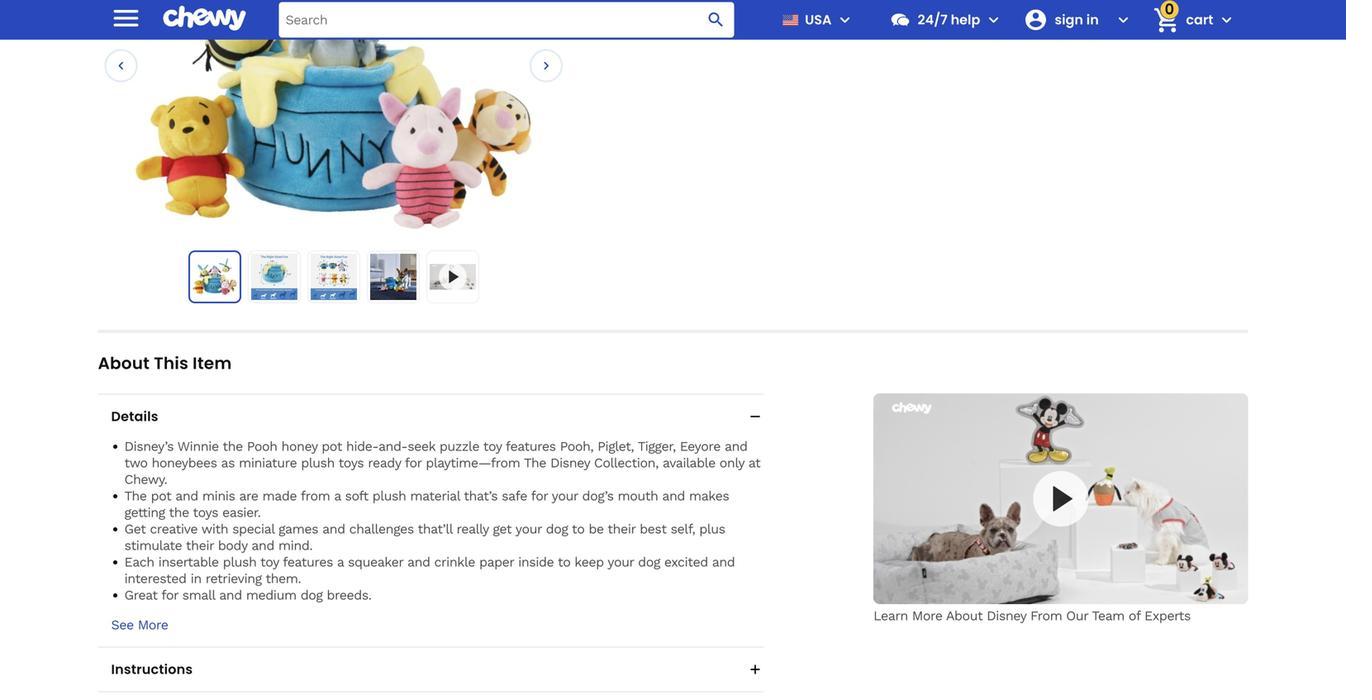 Task type: describe. For each thing, give the bounding box(es) containing it.
2 vertical spatial your
[[608, 554, 634, 570]]

0 vertical spatial plush
[[301, 455, 335, 471]]

1 vertical spatial disney winnie the pooh & friends hunny pot hide & seek puzzle plush squeaky dog toy slide 1 of 5 image
[[192, 255, 237, 299]]

instructions
[[111, 660, 193, 679]]

safe
[[502, 488, 527, 504]]

retrieving
[[206, 571, 262, 586]]

2 horizontal spatial for
[[531, 488, 548, 504]]

0 vertical spatial toy
[[483, 438, 502, 454]]

creative
[[150, 521, 198, 537]]

mind.
[[278, 538, 313, 553]]

0 horizontal spatial menu image
[[110, 1, 143, 35]]

disney winnie the pooh & friends hunny pot hide & seek puzzle plush squeaky dog toy slide 1 of 5 image inside carousel-slider region
[[134, 0, 533, 229]]

see
[[111, 617, 134, 633]]

at
[[749, 455, 761, 471]]

chewy.
[[124, 472, 167, 487]]

piglet,
[[598, 438, 634, 454]]

disney winnie the pooh & friends hunny pot hide & seek puzzle plush squeaky dog toy slide 5 of 5 image
[[430, 264, 476, 290]]

0 horizontal spatial dog
[[301, 587, 323, 603]]

0 horizontal spatial for
[[161, 587, 178, 603]]

more for learn
[[912, 608, 943, 624]]

of
[[1129, 608, 1141, 624]]

them.
[[266, 571, 301, 586]]

carousel-slider region
[[105, 0, 563, 233]]

disney inside disney's winnie the pooh honey pot hide-and-seek puzzle toy features pooh, piglet, tigger, eeyore and two honeybees as miniature plush toys ready for playtime—from the disney collection, available only at chewy. the pot and minis are made from a soft plush material that's safe for your dog's mouth and makes getting the toys easier. get creative with special games and challenges that'll really get your dog to be their best self, plus stimulate their body and mind. each insertable plush toy features a squeaker and crinkle paper inside to keep your dog excited and interested in retrieving them. great for small and medium dog breeds.
[[550, 455, 590, 471]]

and up self,
[[662, 488, 685, 504]]

submit search image
[[706, 10, 726, 30]]

0 vertical spatial your
[[552, 488, 578, 504]]

0 vertical spatial the
[[223, 438, 243, 454]]

1 horizontal spatial pot
[[322, 438, 342, 454]]

chewy support image
[[890, 9, 911, 31]]

each
[[124, 554, 154, 570]]

this
[[154, 352, 189, 375]]

that's
[[464, 488, 498, 504]]

help
[[951, 10, 981, 29]]

disney winnie the pooh & friends hunny pot hide & seek puzzle plush squeaky dog toy slide 2 of 5 image
[[251, 254, 297, 300]]

medium
[[246, 587, 297, 603]]

Product search field
[[279, 2, 734, 38]]

material
[[410, 488, 460, 504]]

1 horizontal spatial dog
[[546, 521, 568, 537]]

seek
[[408, 438, 435, 454]]

be
[[589, 521, 604, 537]]

1 vertical spatial a
[[337, 554, 344, 570]]

with
[[202, 521, 228, 537]]

see more
[[111, 617, 168, 633]]

24/7 help link
[[883, 0, 981, 40]]

learn
[[874, 608, 908, 624]]

menu image inside usa dropdown button
[[835, 10, 855, 30]]

1 vertical spatial dog
[[638, 554, 660, 570]]

item
[[193, 352, 232, 375]]

body
[[218, 538, 247, 553]]

plus
[[699, 521, 725, 537]]

get
[[124, 521, 146, 537]]

0 horizontal spatial toys
[[193, 505, 218, 520]]

best
[[640, 521, 667, 537]]

0 horizontal spatial pot
[[151, 488, 171, 504]]

squeaker
[[348, 554, 403, 570]]

experts
[[1145, 608, 1191, 624]]

24/7
[[918, 10, 948, 29]]

sign in
[[1055, 10, 1099, 29]]

miniature
[[239, 455, 297, 471]]

more for see
[[138, 617, 168, 633]]

disney winnie the pooh & friends hunny pot hide & seek puzzle plush squeaky dog toy slide 4 of 5 image
[[370, 254, 416, 300]]

and-
[[379, 438, 408, 454]]

details image
[[747, 408, 764, 425]]

cart link
[[1147, 0, 1214, 40]]

and down special
[[252, 538, 274, 553]]

cart
[[1186, 10, 1214, 29]]

really
[[457, 521, 489, 537]]

0 vertical spatial a
[[334, 488, 341, 504]]

team
[[1092, 608, 1125, 624]]

collection,
[[594, 455, 659, 471]]

1 vertical spatial toy
[[260, 554, 279, 570]]

and right games
[[322, 521, 345, 537]]

inside
[[518, 554, 554, 570]]

special
[[232, 521, 274, 537]]

minis
[[202, 488, 235, 504]]

0 vertical spatial their
[[608, 521, 636, 537]]

instructions image
[[747, 661, 764, 678]]

puzzle
[[440, 438, 479, 454]]

learn more about disney from our team of experts
[[874, 608, 1191, 624]]



Task type: vqa. For each thing, say whether or not it's contained in the screenshot.
the bottom THE TOYS
yes



Task type: locate. For each thing, give the bounding box(es) containing it.
1 vertical spatial about
[[946, 608, 983, 624]]

crinkle
[[434, 554, 475, 570]]

1 vertical spatial to
[[558, 554, 571, 570]]

0 vertical spatial to
[[572, 521, 585, 537]]

breeds.
[[327, 587, 372, 603]]

0 vertical spatial disney winnie the pooh & friends hunny pot hide & seek puzzle plush squeaky dog toy slide 1 of 5 image
[[134, 0, 533, 229]]

1 horizontal spatial menu image
[[835, 10, 855, 30]]

1 vertical spatial features
[[283, 554, 333, 570]]

a up breeds.
[[337, 554, 344, 570]]

for down interested
[[161, 587, 178, 603]]

to
[[572, 521, 585, 537], [558, 554, 571, 570]]

plush down honey
[[301, 455, 335, 471]]

details
[[111, 407, 158, 426]]

great
[[124, 587, 158, 603]]

are
[[239, 488, 258, 504]]

and left minis
[[175, 488, 198, 504]]

0 horizontal spatial their
[[186, 538, 214, 553]]

in
[[191, 571, 201, 586]]

menu image left chewy home "image"
[[110, 1, 143, 35]]

disney
[[550, 455, 590, 471], [987, 608, 1027, 624]]

mouth
[[618, 488, 658, 504]]

2 horizontal spatial your
[[608, 554, 634, 570]]

1 horizontal spatial about
[[946, 608, 983, 624]]

more right see
[[138, 617, 168, 633]]

items image
[[1152, 5, 1181, 35]]

account menu image
[[1114, 10, 1133, 30]]

dog down 'them.'
[[301, 587, 323, 603]]

excited
[[664, 554, 708, 570]]

as
[[221, 455, 235, 471]]

and left crinkle
[[407, 554, 430, 570]]

their right be
[[608, 521, 636, 537]]

from
[[1031, 608, 1062, 624]]

ready
[[368, 455, 401, 471]]

usa
[[805, 10, 832, 29]]

1 vertical spatial pot
[[151, 488, 171, 504]]

1 horizontal spatial plush
[[301, 455, 335, 471]]

about left this
[[98, 352, 150, 375]]

0 vertical spatial toys
[[339, 455, 364, 471]]

menu image
[[110, 1, 143, 35], [835, 10, 855, 30]]

in
[[1087, 10, 1099, 29]]

cart menu image
[[1217, 10, 1237, 30]]

interested
[[124, 571, 186, 586]]

hide-
[[346, 438, 379, 454]]

0 horizontal spatial the
[[124, 488, 147, 504]]

dog
[[546, 521, 568, 537], [638, 554, 660, 570], [301, 587, 323, 603]]

list
[[188, 250, 479, 303]]

and down plus
[[712, 554, 735, 570]]

1 vertical spatial for
[[531, 488, 548, 504]]

plush
[[301, 455, 335, 471], [372, 488, 406, 504], [223, 554, 257, 570]]

disney's
[[124, 438, 174, 454]]

insertable
[[158, 554, 219, 570]]

about right learn
[[946, 608, 983, 624]]

2 vertical spatial dog
[[301, 587, 323, 603]]

to left keep
[[558, 554, 571, 570]]

available
[[663, 455, 716, 471]]

about this item
[[98, 352, 232, 375]]

your left dog's
[[552, 488, 578, 504]]

1 horizontal spatial the
[[223, 438, 243, 454]]

easier.
[[222, 505, 261, 520]]

1 horizontal spatial the
[[524, 455, 546, 471]]

sign
[[1055, 10, 1084, 29]]

1 horizontal spatial their
[[608, 521, 636, 537]]

dog down best
[[638, 554, 660, 570]]

0 vertical spatial dog
[[546, 521, 568, 537]]

dog up inside
[[546, 521, 568, 537]]

two
[[124, 455, 148, 471]]

your right keep
[[608, 554, 634, 570]]

your
[[552, 488, 578, 504], [516, 521, 542, 537], [608, 554, 634, 570]]

pot left hide-
[[322, 438, 342, 454]]

0 horizontal spatial toy
[[260, 554, 279, 570]]

1 vertical spatial your
[[516, 521, 542, 537]]

0 horizontal spatial about
[[98, 352, 150, 375]]

stimulate
[[124, 538, 182, 553]]

24/7 help
[[918, 10, 981, 29]]

menu image right usa
[[835, 10, 855, 30]]

get
[[493, 521, 512, 537]]

2 horizontal spatial dog
[[638, 554, 660, 570]]

eeyore
[[680, 438, 721, 454]]

small
[[182, 587, 215, 603]]

from
[[301, 488, 330, 504]]

a left soft
[[334, 488, 341, 504]]

and down retrieving
[[219, 587, 242, 603]]

the up as
[[223, 438, 243, 454]]

0 vertical spatial pot
[[322, 438, 342, 454]]

that'll
[[418, 521, 453, 537]]

a
[[334, 488, 341, 504], [337, 554, 344, 570]]

pot down chewy.
[[151, 488, 171, 504]]

the
[[223, 438, 243, 454], [169, 505, 189, 520]]

0 vertical spatial the
[[524, 455, 546, 471]]

1 horizontal spatial toy
[[483, 438, 502, 454]]

winnie
[[177, 438, 219, 454]]

features
[[506, 438, 556, 454], [283, 554, 333, 570]]

the
[[524, 455, 546, 471], [124, 488, 147, 504]]

1 horizontal spatial your
[[552, 488, 578, 504]]

disney winnie the pooh & friends hunny pot hide & seek puzzle plush squeaky dog toy slide 3 of 5 image
[[311, 254, 357, 300]]

None text field
[[596, 0, 655, 21]]

only
[[720, 455, 744, 471]]

1 vertical spatial the
[[169, 505, 189, 520]]

your right get
[[516, 521, 542, 537]]

features left pooh,
[[506, 438, 556, 454]]

1 horizontal spatial to
[[572, 521, 585, 537]]

their
[[608, 521, 636, 537], [186, 538, 214, 553]]

0 horizontal spatial disney
[[550, 455, 590, 471]]

the up creative in the bottom left of the page
[[169, 505, 189, 520]]

pooh,
[[560, 438, 594, 454]]

toy
[[483, 438, 502, 454], [260, 554, 279, 570]]

toys down hide-
[[339, 455, 364, 471]]

toy up 'them.'
[[260, 554, 279, 570]]

1 vertical spatial plush
[[372, 488, 406, 504]]

2 horizontal spatial plush
[[372, 488, 406, 504]]

honey
[[281, 438, 318, 454]]

features down mind.
[[283, 554, 333, 570]]

paper
[[479, 554, 514, 570]]

0 vertical spatial for
[[405, 455, 422, 471]]

for
[[405, 455, 422, 471], [531, 488, 548, 504], [161, 587, 178, 603]]

0 vertical spatial features
[[506, 438, 556, 454]]

their up insertable
[[186, 538, 214, 553]]

self,
[[671, 521, 695, 537]]

dog's
[[582, 488, 614, 504]]

soft
[[345, 488, 368, 504]]

the up getting
[[124, 488, 147, 504]]

0 horizontal spatial plush
[[223, 554, 257, 570]]

1 vertical spatial the
[[124, 488, 147, 504]]

toy up playtime—from
[[483, 438, 502, 454]]

0 horizontal spatial the
[[169, 505, 189, 520]]

made
[[262, 488, 297, 504]]

1 vertical spatial toys
[[193, 505, 218, 520]]

our
[[1066, 608, 1088, 624]]

sign in link
[[1017, 0, 1110, 40]]

1 horizontal spatial features
[[506, 438, 556, 454]]

1 vertical spatial their
[[186, 538, 214, 553]]

getting
[[124, 505, 165, 520]]

2 vertical spatial for
[[161, 587, 178, 603]]

Search text field
[[279, 2, 734, 38]]

1 horizontal spatial more
[[912, 608, 943, 624]]

more
[[912, 608, 943, 624], [138, 617, 168, 633]]

for down seek
[[405, 455, 422, 471]]

1 horizontal spatial toys
[[339, 455, 364, 471]]

1 horizontal spatial disney
[[987, 608, 1027, 624]]

0 horizontal spatial your
[[516, 521, 542, 537]]

to left be
[[572, 521, 585, 537]]

disney down pooh,
[[550, 455, 590, 471]]

plush up retrieving
[[223, 554, 257, 570]]

keep
[[575, 554, 604, 570]]

2 vertical spatial plush
[[223, 554, 257, 570]]

usa button
[[776, 0, 855, 40]]

disney's winnie the pooh honey pot hide-and-seek puzzle toy features pooh, piglet, tigger, eeyore and two honeybees as miniature plush toys ready for playtime—from the disney collection, available only at chewy. the pot and minis are made from a soft plush material that's safe for your dog's mouth and makes getting the toys easier. get creative with special games and challenges that'll really get your dog to be their best self, plus stimulate their body and mind. each insertable plush toy features a squeaker and crinkle paper inside to keep your dog excited and interested in retrieving them. great for small and medium dog breeds.
[[124, 438, 761, 603]]

0 horizontal spatial to
[[558, 554, 571, 570]]

0 vertical spatial disney
[[550, 455, 590, 471]]

and
[[725, 438, 748, 454], [175, 488, 198, 504], [662, 488, 685, 504], [322, 521, 345, 537], [252, 538, 274, 553], [407, 554, 430, 570], [712, 554, 735, 570], [219, 587, 242, 603]]

0 horizontal spatial features
[[283, 554, 333, 570]]

for right safe
[[531, 488, 548, 504]]

disney left "from"
[[987, 608, 1027, 624]]

makes
[[689, 488, 729, 504]]

0 vertical spatial about
[[98, 352, 150, 375]]

and up only
[[725, 438, 748, 454]]

toys up with
[[193, 505, 218, 520]]

honeybees
[[152, 455, 217, 471]]

games
[[279, 521, 318, 537]]

disney winnie the pooh & friends hunny pot hide & seek puzzle plush squeaky dog toy slide 1 of 5 image
[[134, 0, 533, 229], [192, 255, 237, 299]]

1 vertical spatial disney
[[987, 608, 1027, 624]]

chewy home image
[[163, 0, 246, 37]]

help menu image
[[984, 10, 1004, 30]]

1 horizontal spatial for
[[405, 455, 422, 471]]

challenges
[[349, 521, 414, 537]]

pooh
[[247, 438, 277, 454]]

plush right soft
[[372, 488, 406, 504]]

more right learn
[[912, 608, 943, 624]]

toys
[[339, 455, 364, 471], [193, 505, 218, 520]]

tigger,
[[638, 438, 676, 454]]

the up safe
[[524, 455, 546, 471]]

0 horizontal spatial more
[[138, 617, 168, 633]]

playtime—from
[[426, 455, 520, 471]]



